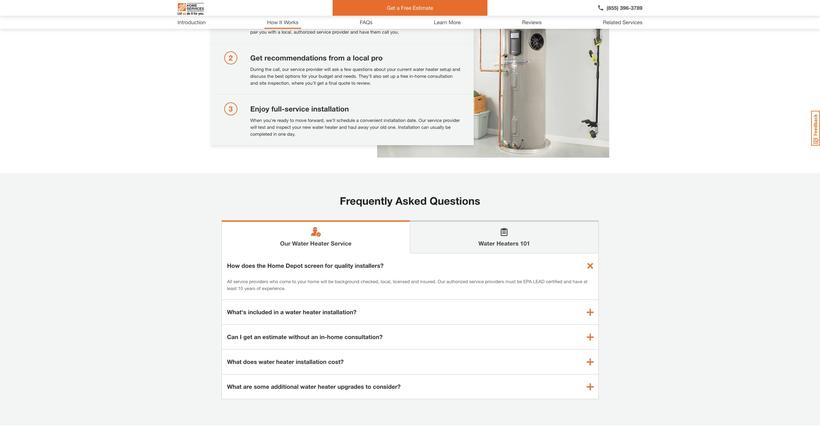 Task type: vqa. For each thing, say whether or not it's contained in the screenshot.
Frequently Bought Together in the top left of the page
no



Task type: locate. For each thing, give the bounding box(es) containing it.
a up "haul"
[[357, 118, 359, 123]]

for
[[302, 73, 307, 79], [325, 262, 333, 270]]

and down "ask"
[[335, 73, 342, 79]]

1 vertical spatial authorized
[[447, 279, 468, 285]]

consultation up let us know you're interested in water heater installation by requesting a free consultation
[[302, 9, 345, 18]]

can
[[227, 334, 238, 341]]

0 vertical spatial in-
[[410, 73, 415, 79]]

can
[[422, 124, 429, 130]]

1 horizontal spatial providers
[[485, 279, 504, 285]]

related
[[603, 19, 621, 25]]

1 vertical spatial provider
[[306, 66, 323, 72]]

get left free
[[387, 5, 396, 11]]

how it works
[[267, 19, 299, 25]]

0 vertical spatial authorized
[[294, 29, 315, 35]]

interested
[[291, 22, 311, 28]]

will down the when
[[250, 124, 257, 130]]

in right included
[[274, 309, 279, 316]]

get inside "button"
[[387, 5, 396, 11]]

how left it
[[267, 19, 278, 25]]

provider down get recommendations from a local pro
[[306, 66, 323, 72]]

local, inside now. we'll pair you with a local, authorized service provider and have them call you.
[[282, 29, 293, 35]]

0 horizontal spatial our
[[280, 240, 291, 247]]

what
[[227, 359, 242, 366], [227, 384, 242, 391]]

have
[[360, 29, 369, 35], [573, 279, 583, 285]]

them
[[371, 29, 381, 35]]

0 vertical spatial what
[[227, 359, 242, 366]]

epa
[[524, 279, 532, 285]]

have inside now. we'll pair you with a local, authorized service provider and have them call you.
[[360, 29, 369, 35]]

of
[[257, 286, 261, 292]]

0 horizontal spatial authorized
[[294, 29, 315, 35]]

provider down let us know you're interested in water heater installation by requesting a free consultation
[[332, 29, 349, 35]]

396-
[[620, 5, 631, 11]]

1 vertical spatial you're
[[263, 118, 276, 123]]

during
[[250, 66, 264, 72]]

where
[[292, 80, 304, 86]]

water left heater
[[292, 240, 309, 247]]

request a free consultation
[[250, 9, 345, 18]]

a up you. at the top left
[[396, 22, 399, 28]]

provider inside when you're ready to move forward, we'll schedule a convenient installation date. our service provider will test and inspect your new water heater and haul away your old one. installation can usually be completed in one day.
[[443, 118, 460, 123]]

1 vertical spatial home
[[308, 279, 319, 285]]

your down move
[[292, 124, 301, 130]]

0 vertical spatial for
[[302, 73, 307, 79]]

what left the are
[[227, 384, 242, 391]]

what for what are some additional water heater upgrades to consider?
[[227, 384, 242, 391]]

enjoy full-service installation
[[250, 105, 349, 113]]

and
[[351, 29, 358, 35], [453, 66, 460, 72], [335, 73, 342, 79], [250, 80, 258, 86], [267, 124, 275, 130], [339, 124, 347, 130], [411, 279, 419, 285], [564, 279, 572, 285]]

get a free estimate
[[387, 5, 433, 11]]

free
[[287, 9, 300, 18], [400, 22, 408, 28], [401, 73, 408, 79]]

2 horizontal spatial our
[[438, 279, 445, 285]]

free up works
[[287, 9, 300, 18]]

your down how does the home depot screen for quality installers?
[[298, 279, 307, 285]]

does up "years" on the bottom left of the page
[[242, 262, 255, 270]]

0 vertical spatial get
[[317, 80, 324, 86]]

what are some additional water heater upgrades to consider?
[[227, 384, 401, 391]]

you're
[[277, 22, 289, 28], [263, 118, 276, 123]]

installation up one.
[[384, 118, 406, 123]]

0 horizontal spatial an
[[254, 334, 261, 341]]

will up budget
[[324, 66, 331, 72]]

questions
[[430, 195, 481, 207]]

home down screen
[[308, 279, 319, 285]]

also
[[373, 73, 382, 79]]

provider
[[332, 29, 349, 35], [306, 66, 323, 72], [443, 118, 460, 123]]

more
[[449, 19, 461, 25]]

the left "best"
[[267, 73, 274, 79]]

will down screen
[[321, 279, 327, 285]]

water down "forward,"
[[312, 124, 324, 130]]

you're up with
[[277, 22, 289, 28]]

0 horizontal spatial how
[[227, 262, 240, 270]]

2 vertical spatial home
[[327, 334, 343, 341]]

home right up
[[415, 73, 427, 79]]

0 vertical spatial does
[[242, 262, 255, 270]]

installation
[[398, 124, 420, 130]]

have left at
[[573, 279, 583, 285]]

call,
[[273, 66, 281, 72]]

consultation down estimate on the right of the page
[[409, 22, 434, 28]]

1 horizontal spatial our
[[419, 118, 426, 123]]

in left one on the top left of page
[[274, 131, 277, 137]]

does for how
[[242, 262, 255, 270]]

0 horizontal spatial home
[[308, 279, 319, 285]]

0 horizontal spatial local,
[[282, 29, 293, 35]]

and down let us know you're interested in water heater installation by requesting a free consultation
[[351, 29, 358, 35]]

1 horizontal spatial be
[[446, 124, 451, 130]]

an right without
[[311, 334, 318, 341]]

local, left the licensed
[[381, 279, 392, 285]]

home up cost?
[[327, 334, 343, 341]]

in right interested
[[312, 22, 316, 28]]

your inside all service providers who come to your home will be background checked, local, licensed and insured. our authorized service providers must be epa lead certified and have at least 10 years of experience.
[[298, 279, 307, 285]]

one.
[[388, 124, 397, 130]]

in- down current
[[410, 73, 415, 79]]

2 vertical spatial free
[[401, 73, 408, 79]]

2 vertical spatial consultation
[[428, 73, 453, 79]]

water inside during the call, our service provider will ask a few questions about your current water heater setup and discuss the best options for your budget and needs. they'll also set up a free in-home consultation and site inspection, where you'll get a final quote to review.
[[413, 66, 425, 72]]

to right come
[[292, 279, 296, 285]]

we'll
[[326, 118, 335, 123]]

to down "needs."
[[352, 80, 356, 86]]

asked
[[396, 195, 427, 207]]

have inside all service providers who come to your home will be background checked, local, licensed and insured. our authorized service providers must be epa lead certified and have at least 10 years of experience.
[[573, 279, 583, 285]]

authorized
[[294, 29, 315, 35], [447, 279, 468, 285]]

be left epa
[[517, 279, 522, 285]]

providers up of
[[249, 279, 268, 285]]

0 vertical spatial our
[[419, 118, 426, 123]]

what for what does water heater installation cost?
[[227, 359, 242, 366]]

1 horizontal spatial an
[[311, 334, 318, 341]]

consultation inside during the call, our service provider will ask a few questions about your current water heater setup and discuss the best options for your budget and needs. they'll also set up a free in-home consultation and site inspection, where you'll get a final quote to review.
[[428, 73, 453, 79]]

1 horizontal spatial have
[[573, 279, 583, 285]]

who
[[270, 279, 278, 285]]

in- right without
[[320, 334, 327, 341]]

1 providers from the left
[[249, 279, 268, 285]]

1 horizontal spatial local,
[[381, 279, 392, 285]]

0 horizontal spatial water
[[292, 240, 309, 247]]

2 an from the left
[[311, 334, 318, 341]]

home inside during the call, our service provider will ask a few questions about your current water heater setup and discuss the best options for your budget and needs. they'll also set up a free in-home consultation and site inspection, where you'll get a final quote to review.
[[415, 73, 427, 79]]

1 horizontal spatial water
[[479, 240, 495, 247]]

be right usually
[[446, 124, 451, 130]]

new
[[303, 124, 311, 130]]

2 vertical spatial will
[[321, 279, 327, 285]]

water up without
[[285, 309, 301, 316]]

does
[[242, 262, 255, 270], [243, 359, 257, 366]]

our inside when you're ready to move forward, we'll schedule a convenient installation date. our service provider will test and inspect your new water heater and haul away your old one. installation can usually be completed in one day.
[[419, 118, 426, 123]]

be left background at the left bottom of the page
[[329, 279, 334, 285]]

an
[[254, 334, 261, 341], [311, 334, 318, 341]]

get
[[317, 80, 324, 86], [243, 334, 252, 341]]

our up can
[[419, 118, 426, 123]]

you're up test
[[263, 118, 276, 123]]

pro
[[371, 54, 383, 62]]

get for get a free estimate
[[387, 5, 396, 11]]

0 horizontal spatial providers
[[249, 279, 268, 285]]

how up all
[[227, 262, 240, 270]]

forward,
[[308, 118, 325, 123]]

in
[[312, 22, 316, 28], [274, 131, 277, 137], [274, 309, 279, 316]]

a
[[397, 5, 400, 11], [281, 9, 285, 18], [396, 22, 399, 28], [278, 29, 280, 35], [347, 54, 351, 62], [341, 66, 343, 72], [397, 73, 399, 79], [325, 80, 328, 86], [357, 118, 359, 123], [280, 309, 284, 316]]

review.
[[357, 80, 371, 86]]

authorized down interested
[[294, 29, 315, 35]]

for left quality
[[325, 262, 333, 270]]

consultation down setup
[[428, 73, 453, 79]]

2 horizontal spatial provider
[[443, 118, 460, 123]]

authorized right insured.
[[447, 279, 468, 285]]

101
[[521, 240, 530, 247]]

your up up
[[387, 66, 396, 72]]

our right insured.
[[438, 279, 445, 285]]

full-
[[272, 105, 285, 113]]

screen
[[305, 262, 324, 270]]

old
[[380, 124, 387, 130]]

authorized inside now. we'll pair you with a local, authorized service provider and have them call you.
[[294, 29, 315, 35]]

installation
[[344, 22, 366, 28], [312, 105, 349, 113], [384, 118, 406, 123], [296, 359, 327, 366]]

by
[[367, 22, 372, 28]]

heater left setup
[[426, 66, 439, 72]]

your down convenient
[[370, 124, 379, 130]]

1 horizontal spatial provider
[[332, 29, 349, 35]]

2 what from the top
[[227, 384, 242, 391]]

1 horizontal spatial get
[[317, 80, 324, 86]]

a left final
[[325, 80, 328, 86]]

0 horizontal spatial get
[[243, 334, 252, 341]]

final
[[329, 80, 337, 86]]

1 what from the top
[[227, 359, 242, 366]]

and inside now. we'll pair you with a local, authorized service provider and have them call you.
[[351, 29, 358, 35]]

0 horizontal spatial for
[[302, 73, 307, 79]]

authorized inside all service providers who come to your home will be background checked, local, licensed and insured. our authorized service providers must be epa lead certified and have at least 10 years of experience.
[[447, 279, 468, 285]]

2 vertical spatial the
[[257, 262, 266, 270]]

water heaters 101
[[479, 240, 530, 247]]

2 vertical spatial our
[[438, 279, 445, 285]]

will inside during the call, our service provider will ask a few questions about your current water heater setup and discuss the best options for your budget and needs. they'll also set up a free in-home consultation and site inspection, where you'll get a final quote to review.
[[324, 66, 331, 72]]

0 vertical spatial provider
[[332, 29, 349, 35]]

0 horizontal spatial provider
[[306, 66, 323, 72]]

local, down 'how it works' at top left
[[282, 29, 293, 35]]

does up the are
[[243, 359, 257, 366]]

2
[[229, 54, 233, 62]]

get right the i at the bottom
[[243, 334, 252, 341]]

requesting
[[373, 22, 395, 28]]

for up you'll
[[302, 73, 307, 79]]

1 vertical spatial the
[[267, 73, 274, 79]]

1 vertical spatial in
[[274, 131, 277, 137]]

1 horizontal spatial authorized
[[447, 279, 468, 285]]

now.
[[435, 22, 445, 28]]

2 vertical spatial provider
[[443, 118, 460, 123]]

providers left "must"
[[485, 279, 504, 285]]

insured.
[[420, 279, 437, 285]]

free down free
[[400, 22, 408, 28]]

2 horizontal spatial home
[[415, 73, 427, 79]]

consultation
[[302, 9, 345, 18], [409, 22, 434, 28], [428, 73, 453, 79]]

1 horizontal spatial get
[[387, 5, 396, 11]]

0 horizontal spatial get
[[250, 54, 263, 62]]

0 vertical spatial get
[[387, 5, 396, 11]]

0 vertical spatial will
[[324, 66, 331, 72]]

1 vertical spatial our
[[280, 240, 291, 247]]

0 vertical spatial you're
[[277, 22, 289, 28]]

1 horizontal spatial in-
[[410, 73, 415, 79]]

2 vertical spatial in
[[274, 309, 279, 316]]

our water heater service
[[280, 240, 352, 247]]

heater
[[330, 22, 342, 28], [426, 66, 439, 72], [325, 124, 338, 130], [303, 309, 321, 316], [276, 359, 294, 366], [318, 384, 336, 391]]

estimate
[[263, 334, 287, 341]]

have down by
[[360, 29, 369, 35]]

quote
[[339, 80, 350, 86]]

0 horizontal spatial in-
[[320, 334, 327, 341]]

1 vertical spatial for
[[325, 262, 333, 270]]

heaters
[[497, 240, 519, 247]]

0 vertical spatial how
[[267, 19, 278, 25]]

what down the 'can'
[[227, 359, 242, 366]]

0 vertical spatial home
[[415, 73, 427, 79]]

related services
[[603, 19, 643, 25]]

1 vertical spatial have
[[573, 279, 583, 285]]

ready
[[277, 118, 289, 123]]

0 horizontal spatial you're
[[263, 118, 276, 123]]

an right the i at the bottom
[[254, 334, 261, 341]]

licensed
[[393, 279, 410, 285]]

1 vertical spatial what
[[227, 384, 242, 391]]

water left heaters
[[479, 240, 495, 247]]

0 vertical spatial consultation
[[302, 9, 345, 18]]

how
[[267, 19, 278, 25], [227, 262, 240, 270]]

get
[[387, 5, 396, 11], [250, 54, 263, 62]]

installers?
[[355, 262, 384, 270]]

get up during
[[250, 54, 263, 62]]

1 horizontal spatial you're
[[277, 22, 289, 28]]

1
[[229, 9, 233, 18]]

feedback link image
[[812, 111, 821, 146]]

schedule
[[337, 118, 355, 123]]

local, inside all service providers who come to your home will be background checked, local, licensed and insured. our authorized service providers must be epa lead certified and have at least 10 years of experience.
[[381, 279, 392, 285]]

1 horizontal spatial for
[[325, 262, 333, 270]]

water right additional
[[300, 384, 316, 391]]

does for what
[[243, 359, 257, 366]]

the left call,
[[265, 66, 272, 72]]

1 vertical spatial how
[[227, 262, 240, 270]]

1 horizontal spatial home
[[327, 334, 343, 341]]

it
[[279, 19, 283, 25]]

consider?
[[373, 384, 401, 391]]

must
[[506, 279, 516, 285]]

our up depot
[[280, 240, 291, 247]]

a left free
[[397, 5, 400, 11]]

your
[[387, 66, 396, 72], [309, 73, 318, 79], [292, 124, 301, 130], [370, 124, 379, 130], [298, 279, 307, 285]]

1 vertical spatial will
[[250, 124, 257, 130]]

recommendations
[[265, 54, 327, 62]]

service
[[317, 29, 331, 35], [290, 66, 305, 72], [285, 105, 310, 113], [428, 118, 442, 123], [233, 279, 248, 285], [470, 279, 484, 285]]

1 vertical spatial does
[[243, 359, 257, 366]]

1 vertical spatial get
[[250, 54, 263, 62]]

a right with
[[278, 29, 280, 35]]

the
[[265, 66, 272, 72], [267, 73, 274, 79], [257, 262, 266, 270]]

1 horizontal spatial how
[[267, 19, 278, 25]]

0 vertical spatial local,
[[282, 29, 293, 35]]

and right setup
[[453, 66, 460, 72]]

to left move
[[290, 118, 294, 123]]

provider up usually
[[443, 118, 460, 123]]

water right current
[[413, 66, 425, 72]]

heater down we'll
[[325, 124, 338, 130]]

0 horizontal spatial have
[[360, 29, 369, 35]]

2 water from the left
[[479, 240, 495, 247]]

free down current
[[401, 73, 408, 79]]

are
[[243, 384, 252, 391]]

about
[[374, 66, 386, 72]]

1 vertical spatial local,
[[381, 279, 392, 285]]

get down budget
[[317, 80, 324, 86]]

ask
[[332, 66, 339, 72]]

the left "home" on the left of the page
[[257, 262, 266, 270]]

0 vertical spatial have
[[360, 29, 369, 35]]

to inside all service providers who come to your home will be background checked, local, licensed and insured. our authorized service providers must be epa lead certified and have at least 10 years of experience.
[[292, 279, 296, 285]]



Task type: describe. For each thing, give the bounding box(es) containing it.
to right the upgrades
[[366, 384, 371, 391]]

1 vertical spatial in-
[[320, 334, 327, 341]]

faqs
[[360, 19, 373, 25]]

when
[[250, 118, 262, 123]]

checked,
[[361, 279, 380, 285]]

service inside during the call, our service provider will ask a few questions about your current water heater setup and discuss the best options for your budget and needs. they'll also set up a free in-home consultation and site inspection, where you'll get a final quote to review.
[[290, 66, 305, 72]]

set
[[383, 73, 389, 79]]

and down 'schedule'
[[339, 124, 347, 130]]

heater up can i get an estimate without an in-home consultation?
[[303, 309, 321, 316]]

heater left faqs
[[330, 22, 342, 28]]

3
[[229, 105, 233, 113]]

request
[[250, 9, 279, 18]]

learn more
[[434, 19, 461, 25]]

how for how does the home depot screen for quality installers?
[[227, 262, 240, 270]]

2 horizontal spatial be
[[517, 279, 522, 285]]

water right interested
[[317, 22, 328, 28]]

heater left the upgrades
[[318, 384, 336, 391]]

in inside when you're ready to move forward, we'll schedule a convenient installation date. our service provider will test and inspect your new water heater and haul away your old one. installation can usually be completed in one day.
[[274, 131, 277, 137]]

a right up
[[397, 73, 399, 79]]

a right "ask"
[[341, 66, 343, 72]]

1 vertical spatial free
[[400, 22, 408, 28]]

few
[[344, 66, 352, 72]]

get inside during the call, our service provider will ask a few questions about your current water heater setup and discuss the best options for your budget and needs. they'll also set up a free in-home consultation and site inspection, where you'll get a final quote to review.
[[317, 80, 324, 86]]

a inside "get a free estimate" "button"
[[397, 5, 400, 11]]

included
[[248, 309, 272, 316]]

heater up additional
[[276, 359, 294, 366]]

budget
[[319, 73, 333, 79]]

installation left by
[[344, 22, 366, 28]]

1 water from the left
[[292, 240, 309, 247]]

water inside when you're ready to move forward, we'll schedule a convenient installation date. our service provider will test and inspect your new water heater and haul away your old one. installation can usually be completed in one day.
[[312, 124, 324, 130]]

all
[[227, 279, 232, 285]]

questions
[[353, 66, 373, 72]]

options
[[285, 73, 301, 79]]

lead
[[533, 279, 545, 285]]

enjoy
[[250, 105, 270, 113]]

provider inside now. we'll pair you with a local, authorized service provider and have them call you.
[[332, 29, 349, 35]]

test
[[258, 124, 266, 130]]

one
[[278, 131, 286, 137]]

installation inside when you're ready to move forward, we'll schedule a convenient installation date. our service provider will test and inspect your new water heater and haul away your old one. installation can usually be completed in one day.
[[384, 118, 406, 123]]

services
[[623, 19, 643, 25]]

a inside when you're ready to move forward, we'll schedule a convenient installation date. our service provider will test and inspect your new water heater and haul away your old one. installation can usually be completed in one day.
[[357, 118, 359, 123]]

1 vertical spatial consultation
[[409, 22, 434, 28]]

local
[[353, 54, 369, 62]]

we'll
[[446, 22, 456, 28]]

1 vertical spatial get
[[243, 334, 252, 341]]

introduction
[[178, 19, 206, 25]]

your up you'll
[[309, 73, 318, 79]]

a right included
[[280, 309, 284, 316]]

without
[[289, 334, 310, 341]]

for inside during the call, our service provider will ask a few questions about your current water heater setup and discuss the best options for your budget and needs. they'll also set up a free in-home consultation and site inspection, where you'll get a final quote to review.
[[302, 73, 307, 79]]

you
[[259, 29, 267, 35]]

to inside when you're ready to move forward, we'll schedule a convenient installation date. our service provider will test and inspect your new water heater and haul away your old one. installation can usually be completed in one day.
[[290, 118, 294, 123]]

and right test
[[267, 124, 275, 130]]

upgrades
[[338, 384, 364, 391]]

installation left cost?
[[296, 359, 327, 366]]

date.
[[407, 118, 417, 123]]

installation?
[[323, 309, 357, 316]]

what does water heater installation cost?
[[227, 359, 344, 366]]

years
[[244, 286, 256, 292]]

can i get an estimate without an in-home consultation?
[[227, 334, 383, 341]]

estimate
[[413, 5, 433, 11]]

a up 'how it works' at top left
[[281, 9, 285, 18]]

what's
[[227, 309, 246, 316]]

3789
[[631, 5, 643, 11]]

get recommendations from a local pro
[[250, 54, 383, 62]]

site
[[259, 80, 267, 86]]

depot
[[286, 262, 303, 270]]

our inside all service providers who come to your home will be background checked, local, licensed and insured. our authorized service providers must be epa lead certified and have at least 10 years of experience.
[[438, 279, 445, 285]]

free
[[401, 5, 412, 11]]

0 vertical spatial free
[[287, 9, 300, 18]]

get for get recommendations from a local pro
[[250, 54, 263, 62]]

in- inside during the call, our service provider will ask a few questions about your current water heater setup and discuss the best options for your budget and needs. they'll also set up a free in-home consultation and site inspection, where you'll get a final quote to review.
[[410, 73, 415, 79]]

to inside during the call, our service provider will ask a few questions about your current water heater setup and discuss the best options for your budget and needs. they'll also set up a free in-home consultation and site inspection, where you'll get a final quote to review.
[[352, 80, 356, 86]]

service inside when you're ready to move forward, we'll schedule a convenient installation date. our service provider will test and inspect your new water heater and haul away your old one. installation can usually be completed in one day.
[[428, 118, 442, 123]]

know
[[264, 22, 275, 28]]

how for how it works
[[267, 19, 278, 25]]

free inside during the call, our service provider will ask a few questions about your current water heater setup and discuss the best options for your budget and needs. they'll also set up a free in-home consultation and site inspection, where you'll get a final quote to review.
[[401, 73, 408, 79]]

water up some
[[259, 359, 275, 366]]

usually
[[430, 124, 444, 130]]

frequently asked questions
[[340, 195, 481, 207]]

when you're ready to move forward, we'll schedule a convenient installation date. our service provider will test and inspect your new water heater and haul away your old one. installation can usually be completed in one day.
[[250, 118, 460, 137]]

completed
[[250, 131, 272, 137]]

reviews
[[522, 19, 542, 25]]

1 an from the left
[[254, 334, 261, 341]]

(855) 396-3789
[[607, 5, 643, 11]]

all service providers who come to your home will be background checked, local, licensed and insured. our authorized service providers must be epa lead certified and have at least 10 years of experience.
[[227, 279, 588, 292]]

least
[[227, 286, 237, 292]]

and right certified
[[564, 279, 572, 285]]

what's included in a water heater installation?
[[227, 309, 357, 316]]

convenient
[[360, 118, 383, 123]]

consultation?
[[345, 334, 383, 341]]

i
[[240, 334, 242, 341]]

(855) 396-3789 link
[[598, 4, 643, 12]]

do it for you logo image
[[178, 0, 204, 18]]

home
[[268, 262, 284, 270]]

day.
[[287, 131, 296, 137]]

learn
[[434, 19, 447, 25]]

and down the discuss
[[250, 80, 258, 86]]

heater
[[310, 240, 329, 247]]

installation up we'll
[[312, 105, 349, 113]]

call
[[382, 29, 389, 35]]

during the call, our service provider will ask a few questions about your current water heater setup and discuss the best options for your budget and needs. they'll also set up a free in-home consultation and site inspection, where you'll get a final quote to review.
[[250, 66, 460, 86]]

be inside when you're ready to move forward, we'll schedule a convenient installation date. our service provider will test and inspect your new water heater and haul away your old one. installation can usually be completed in one day.
[[446, 124, 451, 130]]

let us know you're interested in water heater installation by requesting a free consultation
[[250, 22, 434, 28]]

experience.
[[262, 286, 286, 292]]

up
[[390, 73, 396, 79]]

0 vertical spatial the
[[265, 66, 272, 72]]

(855)
[[607, 5, 619, 11]]

service inside now. we'll pair you with a local, authorized service provider and have them call you.
[[317, 29, 331, 35]]

you're inside when you're ready to move forward, we'll schedule a convenient installation date. our service provider will test and inspect your new water heater and haul away your old one. installation can usually be completed in one day.
[[263, 118, 276, 123]]

works
[[284, 19, 299, 25]]

2 providers from the left
[[485, 279, 504, 285]]

cost?
[[328, 359, 344, 366]]

at
[[584, 279, 588, 285]]

certified
[[546, 279, 563, 285]]

service
[[331, 240, 352, 247]]

will inside when you're ready to move forward, we'll schedule a convenient installation date. our service provider will test and inspect your new water heater and haul away your old one. installation can usually be completed in one day.
[[250, 124, 257, 130]]

0 vertical spatial in
[[312, 22, 316, 28]]

with
[[268, 29, 277, 35]]

will inside all service providers who come to your home will be background checked, local, licensed and insured. our authorized service providers must be epa lead certified and have at least 10 years of experience.
[[321, 279, 327, 285]]

a up few
[[347, 54, 351, 62]]

let
[[250, 22, 257, 28]]

0 horizontal spatial be
[[329, 279, 334, 285]]

move
[[295, 118, 307, 123]]

heater inside when you're ready to move forward, we'll schedule a convenient installation date. our service provider will test and inspect your new water heater and haul away your old one. installation can usually be completed in one day.
[[325, 124, 338, 130]]

and left insured.
[[411, 279, 419, 285]]

background
[[335, 279, 360, 285]]

heater inside during the call, our service provider will ask a few questions about your current water heater setup and discuss the best options for your budget and needs. they'll also set up a free in-home consultation and site inspection, where you'll get a final quote to review.
[[426, 66, 439, 72]]

a inside now. we'll pair you with a local, authorized service provider and have them call you.
[[278, 29, 280, 35]]

home inside all service providers who come to your home will be background checked, local, licensed and insured. our authorized service providers must be epa lead certified and have at least 10 years of experience.
[[308, 279, 319, 285]]

you.
[[390, 29, 399, 35]]

provider inside during the call, our service provider will ask a few questions about your current water heater setup and discuss the best options for your budget and needs. they'll also set up a free in-home consultation and site inspection, where you'll get a final quote to review.
[[306, 66, 323, 72]]

current
[[397, 66, 412, 72]]

our
[[282, 66, 289, 72]]

quality
[[335, 262, 353, 270]]



